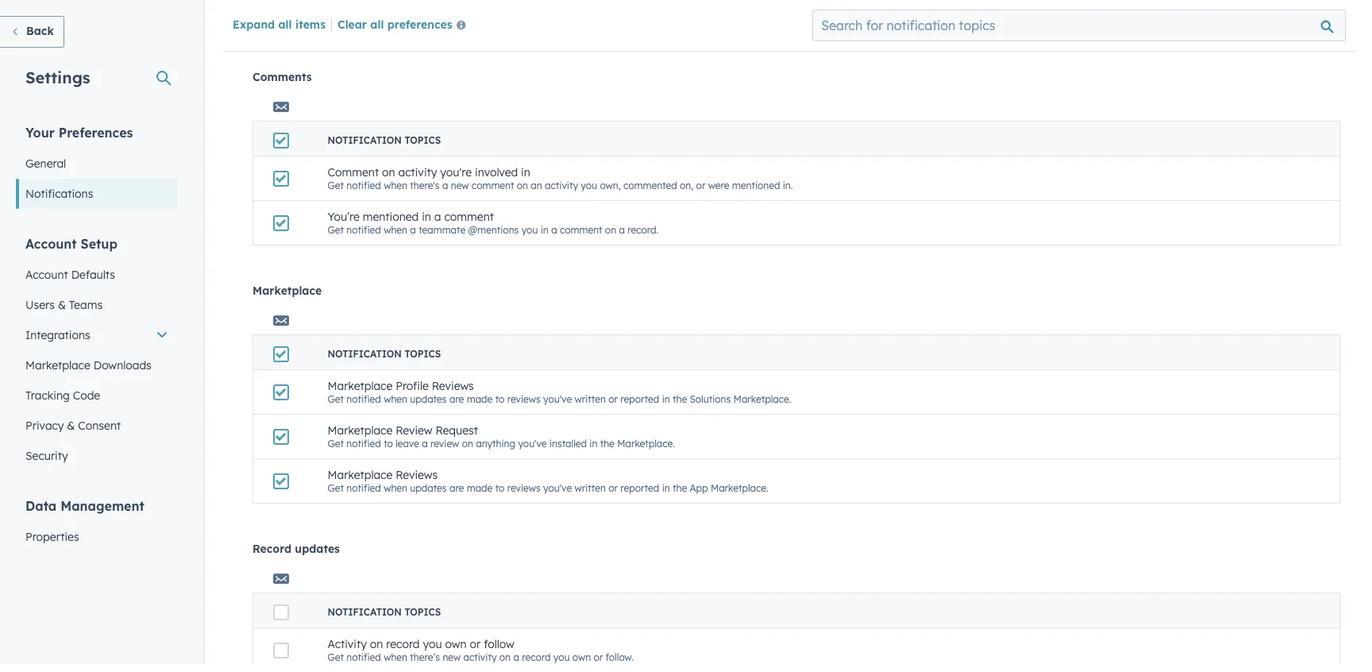 Task type: describe. For each thing, give the bounding box(es) containing it.
topics for activity
[[405, 134, 441, 146]]

tracking
[[25, 389, 70, 403]]

get inside comment on activity you're involved in get notified when there's a new comment on an activity you own, commented on, or were mentioned in.
[[328, 180, 344, 191]]

your preferences
[[25, 125, 133, 141]]

@mentions
[[468, 224, 519, 236]]

in down there's
[[422, 210, 431, 224]]

there's
[[410, 180, 440, 191]]

code
[[73, 389, 100, 403]]

reviews inside "marketplace reviews get notified when updates are made to reviews you've written or reported in the app marketplace."
[[507, 482, 541, 494]]

& for privacy
[[67, 419, 75, 433]]

0 vertical spatial an
[[608, 10, 620, 22]]

marketplace. inside marketplace profile reviews get notified when updates are made to reviews you've written or reported in the solutions marketplace.
[[734, 393, 792, 405]]

solutions
[[690, 393, 731, 405]]

integrations button
[[16, 320, 178, 350]]

involved
[[475, 165, 518, 180]]

marketplace profile reviews get notified when updates are made to reviews you've written or reported in the solutions marketplace.
[[328, 379, 792, 405]]

approves
[[715, 10, 757, 22]]

reviews inside marketplace profile reviews get notified when updates are made to reviews you've written or reported in the solutions marketplace.
[[432, 379, 474, 393]]

on inside the you're mentioned in a comment get notified when a teammate @mentions you in a comment on a record.
[[605, 224, 617, 236]]

general
[[25, 157, 66, 171]]

made inside "marketplace reviews get notified when updates are made to reviews you've written or reported in the app marketplace."
[[467, 482, 493, 494]]

the inside "marketplace reviews get notified when updates are made to reviews you've written or reported in the app marketplace."
[[673, 482, 687, 494]]

get notified when a teammate requests your approval, recalls an approval request, or approves your request.
[[328, 10, 818, 22]]

expand all items
[[233, 17, 326, 32]]

general link
[[16, 149, 178, 179]]

to inside marketplace profile reviews get notified when updates are made to reviews you've written or reported in the solutions marketplace.
[[496, 393, 505, 405]]

account for account defaults
[[25, 268, 68, 282]]

are inside "marketplace reviews get notified when updates are made to reviews you've written or reported in the app marketplace."
[[450, 482, 464, 494]]

comment on activity you're involved in get notified when there's a new comment on an activity you own, commented on, or were mentioned in.
[[328, 165, 793, 191]]

account for account setup
[[25, 236, 77, 252]]

1 when from the top
[[384, 10, 408, 22]]

in inside marketplace profile reviews get notified when updates are made to reviews you've written or reported in the solutions marketplace.
[[662, 393, 670, 405]]

1 your from the left
[[509, 10, 530, 22]]

request
[[436, 424, 478, 438]]

users & teams
[[25, 298, 103, 312]]

follow
[[484, 637, 515, 652]]

1 horizontal spatial record
[[522, 652, 551, 663]]

clear all preferences button
[[338, 17, 473, 36]]

preferences
[[388, 17, 453, 32]]

expand all items button
[[233, 17, 326, 32]]

privacy
[[25, 419, 64, 433]]

consent
[[78, 419, 121, 433]]

get inside "marketplace reviews get notified when updates are made to reviews you've written or reported in the app marketplace."
[[328, 482, 344, 494]]

in inside comment on activity you're involved in get notified when there's a new comment on an activity you own, commented on, or were mentioned in.
[[521, 165, 531, 180]]

to inside marketplace review request get notified to leave a review on anything you've installed in the marketplace.
[[384, 438, 393, 450]]

review
[[396, 424, 433, 438]]

reviews inside "marketplace reviews get notified when updates are made to reviews you've written or reported in the app marketplace."
[[396, 468, 438, 482]]

get inside marketplace profile reviews get notified when updates are made to reviews you've written or reported in the solutions marketplace.
[[328, 393, 344, 405]]

security link
[[16, 441, 178, 471]]

1 get from the top
[[328, 10, 344, 22]]

clear
[[338, 17, 367, 32]]

notifications link
[[16, 179, 178, 209]]

notified inside the you're mentioned in a comment get notified when a teammate @mentions you in a comment on a record.
[[347, 224, 381, 236]]

are inside marketplace profile reviews get notified when updates are made to reviews you've written or reported in the solutions marketplace.
[[450, 393, 464, 405]]

approval
[[622, 10, 662, 22]]

get inside the you're mentioned in a comment get notified when a teammate @mentions you in a comment on a record.
[[328, 224, 344, 236]]

you left follow
[[423, 637, 442, 652]]

when inside activity on record you own or follow get notified when there's new activity on a record you own or follow.
[[384, 652, 408, 663]]

your
[[25, 125, 55, 141]]

comments
[[253, 70, 312, 84]]

notification for marketplace
[[328, 348, 402, 360]]

on,
[[680, 180, 694, 191]]

security
[[25, 449, 68, 463]]

app
[[690, 482, 708, 494]]

3 notification from the top
[[328, 606, 402, 618]]

there's
[[410, 652, 440, 663]]

to inside "marketplace reviews get notified when updates are made to reviews you've written or reported in the app marketplace."
[[496, 482, 505, 494]]

requests
[[468, 10, 507, 22]]

2 horizontal spatial activity
[[545, 180, 578, 191]]

request.
[[782, 10, 818, 22]]

notification topics for comment
[[328, 134, 441, 146]]

setup
[[81, 236, 117, 252]]

you're mentioned in a comment get notified when a teammate @mentions you in a comment on a record.
[[328, 210, 659, 236]]

privacy & consent link
[[16, 411, 178, 441]]

all for clear
[[370, 17, 384, 32]]

3 topics from the top
[[405, 606, 441, 618]]

account defaults
[[25, 268, 115, 282]]

items
[[296, 17, 326, 32]]

marketplace for marketplace downloads
[[25, 358, 90, 373]]

when inside marketplace profile reviews get notified when updates are made to reviews you've written or reported in the solutions marketplace.
[[384, 393, 408, 405]]

0 horizontal spatial record
[[386, 637, 420, 652]]

you inside the you're mentioned in a comment get notified when a teammate @mentions you in a comment on a record.
[[522, 224, 538, 236]]

0 horizontal spatial activity
[[398, 165, 437, 180]]

marketplace for marketplace profile reviews get notified when updates are made to reviews you've written or reported in the solutions marketplace.
[[328, 379, 393, 393]]

written inside marketplace profile reviews get notified when updates are made to reviews you've written or reported in the solutions marketplace.
[[575, 393, 606, 405]]

mentioned inside the you're mentioned in a comment get notified when a teammate @mentions you in a comment on a record.
[[363, 210, 419, 224]]

preferences
[[59, 125, 133, 141]]

marketplace review request get notified to leave a review on anything you've installed in the marketplace.
[[328, 424, 675, 450]]

notified inside comment on activity you're involved in get notified when there's a new comment on an activity you own, commented on, or were mentioned in.
[[347, 180, 381, 191]]

notified inside "marketplace reviews get notified when updates are made to reviews you've written or reported in the app marketplace."
[[347, 482, 381, 494]]

commented
[[624, 180, 678, 191]]

a inside activity on record you own or follow get notified when there's new activity on a record you own or follow.
[[514, 652, 520, 663]]

notified inside marketplace profile reviews get notified when updates are made to reviews you've written or reported in the solutions marketplace.
[[347, 393, 381, 405]]

back
[[26, 24, 54, 38]]

own,
[[600, 180, 621, 191]]

2 your from the left
[[760, 10, 780, 22]]

recalls
[[577, 10, 606, 22]]

marketplace downloads link
[[16, 350, 178, 381]]

in inside "marketplace reviews get notified when updates are made to reviews you've written or reported in the app marketplace."
[[662, 482, 670, 494]]

were
[[709, 180, 730, 191]]

settings
[[25, 68, 90, 87]]

the inside marketplace profile reviews get notified when updates are made to reviews you've written or reported in the solutions marketplace.
[[673, 393, 687, 405]]

back link
[[0, 16, 64, 48]]

updates inside marketplace profile reviews get notified when updates are made to reviews you've written or reported in the solutions marketplace.
[[410, 393, 447, 405]]

marketplace downloads
[[25, 358, 152, 373]]

account setup element
[[16, 235, 178, 471]]

reported inside marketplace profile reviews get notified when updates are made to reviews you've written or reported in the solutions marketplace.
[[621, 393, 660, 405]]

1 teammate from the top
[[419, 10, 466, 22]]

clear all preferences
[[338, 17, 453, 32]]

marketplace. inside "marketplace reviews get notified when updates are made to reviews you've written or reported in the app marketplace."
[[711, 482, 769, 494]]



Task type: locate. For each thing, give the bounding box(es) containing it.
marketplace for marketplace
[[253, 284, 322, 298]]

all
[[278, 17, 292, 32], [370, 17, 384, 32]]

& inside privacy & consent link
[[67, 419, 75, 433]]

1 notification from the top
[[328, 134, 402, 146]]

in right involved
[[521, 165, 531, 180]]

1 notified from the top
[[347, 10, 381, 22]]

0 vertical spatial notification topics
[[328, 134, 441, 146]]

you left own,
[[581, 180, 598, 191]]

you've inside "marketplace reviews get notified when updates are made to reviews you've written or reported in the app marketplace."
[[543, 482, 572, 494]]

you inside comment on activity you're involved in get notified when there's a new comment on an activity you own, commented on, or were mentioned in.
[[581, 180, 598, 191]]

2 topics from the top
[[405, 348, 441, 360]]

2 are from the top
[[450, 482, 464, 494]]

teammate down there's
[[419, 224, 466, 236]]

comment down you're
[[445, 210, 494, 224]]

marketplace. right "solutions"
[[734, 393, 792, 405]]

activity left you're
[[398, 165, 437, 180]]

teams
[[69, 298, 103, 312]]

0 vertical spatial marketplace.
[[734, 393, 792, 405]]

approval,
[[532, 10, 574, 22]]

activity
[[398, 165, 437, 180], [545, 180, 578, 191], [464, 652, 497, 663]]

users & teams link
[[16, 290, 178, 320]]

or inside marketplace profile reviews get notified when updates are made to reviews you've written or reported in the solutions marketplace.
[[609, 393, 618, 405]]

all inside 'button'
[[370, 17, 384, 32]]

an
[[608, 10, 620, 22], [531, 180, 542, 191]]

2 made from the top
[[467, 482, 493, 494]]

the right installed
[[600, 438, 615, 450]]

record updates
[[253, 542, 340, 556]]

comment down own,
[[560, 224, 603, 236]]

2 notification from the top
[[328, 348, 402, 360]]

when down leave on the bottom left of the page
[[384, 482, 408, 494]]

1 horizontal spatial your
[[760, 10, 780, 22]]

the left "solutions"
[[673, 393, 687, 405]]

you're
[[440, 165, 472, 180]]

4 when from the top
[[384, 393, 408, 405]]

topics up profile
[[405, 348, 441, 360]]

5 get from the top
[[328, 438, 344, 450]]

an right recalls
[[608, 10, 620, 22]]

0 vertical spatial reviews
[[507, 393, 541, 405]]

marketplace. right installed
[[618, 438, 675, 450]]

2 vertical spatial updates
[[295, 542, 340, 556]]

topics for reviews
[[405, 348, 441, 360]]

your
[[509, 10, 530, 22], [760, 10, 780, 22]]

account up account defaults
[[25, 236, 77, 252]]

topics up there's
[[405, 134, 441, 146]]

2 account from the top
[[25, 268, 68, 282]]

when left there's
[[384, 652, 408, 663]]

marketplace inside "marketplace reviews get notified when updates are made to reviews you've written or reported in the app marketplace."
[[328, 468, 393, 482]]

you right the @mentions
[[522, 224, 538, 236]]

new inside activity on record you own or follow get notified when there's new activity on a record you own or follow.
[[443, 652, 461, 663]]

notification topics up profile
[[328, 348, 441, 360]]

made
[[467, 393, 493, 405], [467, 482, 493, 494]]

0 vertical spatial notification
[[328, 134, 402, 146]]

0 vertical spatial topics
[[405, 134, 441, 146]]

2 all from the left
[[370, 17, 384, 32]]

an inside comment on activity you're involved in get notified when there's a new comment on an activity you own, commented on, or were mentioned in.
[[531, 180, 542, 191]]

new for you're
[[451, 180, 469, 191]]

activity left own,
[[545, 180, 578, 191]]

1 vertical spatial to
[[384, 438, 393, 450]]

1 horizontal spatial an
[[608, 10, 620, 22]]

1 made from the top
[[467, 393, 493, 405]]

to
[[496, 393, 505, 405], [384, 438, 393, 450], [496, 482, 505, 494]]

0 vertical spatial written
[[575, 393, 606, 405]]

reviews down leave on the bottom left of the page
[[396, 468, 438, 482]]

defaults
[[71, 268, 115, 282]]

reviews down "anything" in the left of the page
[[507, 482, 541, 494]]

integrations
[[25, 328, 90, 342]]

in inside marketplace review request get notified to leave a review on anything you've installed in the marketplace.
[[590, 438, 598, 450]]

comment
[[472, 180, 514, 191], [445, 210, 494, 224], [560, 224, 603, 236]]

3 when from the top
[[384, 224, 408, 236]]

& right users
[[58, 298, 66, 312]]

management
[[61, 498, 144, 514]]

you've inside marketplace review request get notified to leave a review on anything you've installed in the marketplace.
[[518, 438, 547, 450]]

2 vertical spatial you've
[[543, 482, 572, 494]]

reviews right profile
[[432, 379, 474, 393]]

1 vertical spatial you've
[[518, 438, 547, 450]]

when up review
[[384, 393, 408, 405]]

mentioned inside comment on activity you're involved in get notified when there's a new comment on an activity you own, commented on, or were mentioned in.
[[732, 180, 781, 191]]

properties link
[[16, 522, 178, 552]]

reported left app
[[621, 482, 660, 494]]

activity right there's
[[464, 652, 497, 663]]

on inside marketplace review request get notified to leave a review on anything you've installed in the marketplace.
[[462, 438, 473, 450]]

marketplace reviews get notified when updates are made to reviews you've written or reported in the app marketplace.
[[328, 468, 769, 494]]

1 vertical spatial reported
[[621, 482, 660, 494]]

when inside comment on activity you're involved in get notified when there's a new comment on an activity you own, commented on, or were mentioned in.
[[384, 180, 408, 191]]

data
[[25, 498, 57, 514]]

notified inside marketplace review request get notified to leave a review on anything you've installed in the marketplace.
[[347, 438, 381, 450]]

marketplace inside "link"
[[25, 358, 90, 373]]

reviews up marketplace review request get notified to leave a review on anything you've installed in the marketplace.
[[507, 393, 541, 405]]

notification topics up comment
[[328, 134, 441, 146]]

written down installed
[[575, 482, 606, 494]]

account
[[25, 236, 77, 252], [25, 268, 68, 282]]

2 vertical spatial the
[[673, 482, 687, 494]]

1 topics from the top
[[405, 134, 441, 146]]

0 horizontal spatial all
[[278, 17, 292, 32]]

a
[[410, 10, 416, 22], [443, 180, 448, 191], [435, 210, 441, 224], [410, 224, 416, 236], [552, 224, 557, 236], [619, 224, 625, 236], [422, 438, 428, 450], [514, 652, 520, 663]]

Search for notification topics search field
[[813, 10, 1347, 41]]

1 are from the top
[[450, 393, 464, 405]]

comment
[[328, 165, 379, 180]]

you've inside marketplace profile reviews get notified when updates are made to reviews you've written or reported in the solutions marketplace.
[[543, 393, 572, 405]]

own left follow.
[[573, 652, 591, 663]]

made up request
[[467, 393, 493, 405]]

in.
[[783, 180, 793, 191]]

5 when from the top
[[384, 482, 408, 494]]

comment up the you're mentioned in a comment get notified when a teammate @mentions you in a comment on a record.
[[472, 180, 514, 191]]

2 vertical spatial topics
[[405, 606, 441, 618]]

updates up review
[[410, 393, 447, 405]]

1 horizontal spatial &
[[67, 419, 75, 433]]

1 account from the top
[[25, 236, 77, 252]]

you're
[[328, 210, 360, 224]]

expand
[[233, 17, 275, 32]]

own right there's
[[445, 637, 467, 652]]

downloads
[[94, 358, 152, 373]]

own
[[445, 637, 467, 652], [573, 652, 591, 663]]

data management
[[25, 498, 144, 514]]

& right privacy
[[67, 419, 75, 433]]

marketplace. right app
[[711, 482, 769, 494]]

2 vertical spatial notification
[[328, 606, 402, 618]]

installed
[[550, 438, 587, 450]]

1 vertical spatial teammate
[[419, 224, 466, 236]]

account setup
[[25, 236, 117, 252]]

new for you
[[443, 652, 461, 663]]

0 vertical spatial teammate
[[419, 10, 466, 22]]

3 get from the top
[[328, 224, 344, 236]]

0 vertical spatial to
[[496, 393, 505, 405]]

you've left installed
[[518, 438, 547, 450]]

record right follow
[[522, 652, 551, 663]]

& for users
[[58, 298, 66, 312]]

made inside marketplace profile reviews get notified when updates are made to reviews you've written or reported in the solutions marketplace.
[[467, 393, 493, 405]]

profile
[[396, 379, 429, 393]]

0 vertical spatial &
[[58, 298, 66, 312]]

or
[[703, 10, 713, 22], [697, 180, 706, 191], [609, 393, 618, 405], [609, 482, 618, 494], [470, 637, 481, 652], [594, 652, 603, 663]]

in left "solutions"
[[662, 393, 670, 405]]

1 vertical spatial notification topics
[[328, 348, 441, 360]]

when
[[384, 10, 408, 22], [384, 180, 408, 191], [384, 224, 408, 236], [384, 393, 408, 405], [384, 482, 408, 494], [384, 652, 408, 663]]

7 notified from the top
[[347, 652, 381, 663]]

new right there's
[[443, 652, 461, 663]]

2 when from the top
[[384, 180, 408, 191]]

0 vertical spatial mentioned
[[732, 180, 781, 191]]

follow.
[[606, 652, 634, 663]]

7 get from the top
[[328, 652, 344, 663]]

notification
[[328, 134, 402, 146], [328, 348, 402, 360], [328, 606, 402, 618]]

updates down review on the bottom of page
[[410, 482, 447, 494]]

mentioned
[[732, 180, 781, 191], [363, 210, 419, 224]]

written inside "marketplace reviews get notified when updates are made to reviews you've written or reported in the app marketplace."
[[575, 482, 606, 494]]

activity inside activity on record you own or follow get notified when there's new activity on a record you own or follow.
[[464, 652, 497, 663]]

the inside marketplace review request get notified to leave a review on anything you've installed in the marketplace.
[[600, 438, 615, 450]]

1 notification topics from the top
[[328, 134, 441, 146]]

or inside "marketplace reviews get notified when updates are made to reviews you've written or reported in the app marketplace."
[[609, 482, 618, 494]]

activity on record you own or follow get notified when there's new activity on a record you own or follow.
[[328, 637, 634, 663]]

teammate inside the you're mentioned in a comment get notified when a teammate @mentions you in a comment on a record.
[[419, 224, 466, 236]]

updates inside "marketplace reviews get notified when updates are made to reviews you've written or reported in the app marketplace."
[[410, 482, 447, 494]]

tracking code link
[[16, 381, 178, 411]]

in
[[521, 165, 531, 180], [422, 210, 431, 224], [541, 224, 549, 236], [662, 393, 670, 405], [590, 438, 598, 450], [662, 482, 670, 494]]

1 horizontal spatial activity
[[464, 652, 497, 663]]

1 reviews from the top
[[507, 393, 541, 405]]

activity
[[328, 637, 367, 652]]

leave
[[396, 438, 419, 450]]

5 notified from the top
[[347, 438, 381, 450]]

0 horizontal spatial your
[[509, 10, 530, 22]]

1 vertical spatial reviews
[[396, 468, 438, 482]]

properties
[[25, 530, 79, 544]]

reported
[[621, 393, 660, 405], [621, 482, 660, 494]]

topics up there's
[[405, 606, 441, 618]]

you've for marketplace review request
[[518, 438, 547, 450]]

reviews inside marketplace profile reviews get notified when updates are made to reviews you've written or reported in the solutions marketplace.
[[507, 393, 541, 405]]

to down "anything" in the left of the page
[[496, 482, 505, 494]]

you
[[581, 180, 598, 191], [522, 224, 538, 236], [423, 637, 442, 652], [554, 652, 570, 663]]

notification for comment
[[328, 134, 402, 146]]

6 when from the top
[[384, 652, 408, 663]]

0 vertical spatial are
[[450, 393, 464, 405]]

new
[[451, 180, 469, 191], [443, 652, 461, 663]]

mentioned down there's
[[363, 210, 419, 224]]

0 vertical spatial reviews
[[432, 379, 474, 393]]

0 vertical spatial made
[[467, 393, 493, 405]]

2 notification topics from the top
[[328, 348, 441, 360]]

1 horizontal spatial all
[[370, 17, 384, 32]]

notified inside activity on record you own or follow get notified when there's new activity on a record you own or follow.
[[347, 652, 381, 663]]

0 vertical spatial you've
[[543, 393, 572, 405]]

1 vertical spatial updates
[[410, 482, 447, 494]]

tracking code
[[25, 389, 100, 403]]

in right installed
[[590, 438, 598, 450]]

0 vertical spatial the
[[673, 393, 687, 405]]

get inside activity on record you own or follow get notified when there's new activity on a record you own or follow.
[[328, 652, 344, 663]]

account up users
[[25, 268, 68, 282]]

marketplace.
[[734, 393, 792, 405], [618, 438, 675, 450], [711, 482, 769, 494]]

written up installed
[[575, 393, 606, 405]]

2 reported from the top
[[621, 482, 660, 494]]

3 notified from the top
[[347, 224, 381, 236]]

& inside users & teams link
[[58, 298, 66, 312]]

6 get from the top
[[328, 482, 344, 494]]

1 vertical spatial are
[[450, 482, 464, 494]]

you've for marketplace profile reviews
[[543, 393, 572, 405]]

notification topics
[[328, 134, 441, 146], [328, 348, 441, 360], [328, 606, 441, 618]]

1 vertical spatial topics
[[405, 348, 441, 360]]

2 vertical spatial marketplace.
[[711, 482, 769, 494]]

1 horizontal spatial mentioned
[[732, 180, 781, 191]]

2 written from the top
[[575, 482, 606, 494]]

0 vertical spatial updates
[[410, 393, 447, 405]]

0 vertical spatial new
[[451, 180, 469, 191]]

0 horizontal spatial &
[[58, 298, 66, 312]]

1 vertical spatial marketplace.
[[618, 438, 675, 450]]

or inside comment on activity you're involved in get notified when there's a new comment on an activity you own, commented on, or were mentioned in.
[[697, 180, 706, 191]]

3 notification topics from the top
[[328, 606, 441, 618]]

are up request
[[450, 393, 464, 405]]

you've
[[543, 393, 572, 405], [518, 438, 547, 450], [543, 482, 572, 494]]

you've up installed
[[543, 393, 572, 405]]

record.
[[628, 224, 659, 236]]

reported left "solutions"
[[621, 393, 660, 405]]

a inside marketplace review request get notified to leave a review on anything you've installed in the marketplace.
[[422, 438, 428, 450]]

all right 'clear'
[[370, 17, 384, 32]]

notification up comment
[[328, 134, 402, 146]]

to left leave on the bottom left of the page
[[384, 438, 393, 450]]

teammate left requests
[[419, 10, 466, 22]]

mentioned left the in.
[[732, 180, 781, 191]]

marketplace inside marketplace review request get notified to leave a review on anything you've installed in the marketplace.
[[328, 424, 393, 438]]

reviews
[[507, 393, 541, 405], [507, 482, 541, 494]]

2 notified from the top
[[347, 180, 381, 191]]

marketplace. inside marketplace review request get notified to leave a review on anything you've installed in the marketplace.
[[618, 438, 675, 450]]

1 vertical spatial reviews
[[507, 482, 541, 494]]

1 vertical spatial mentioned
[[363, 210, 419, 224]]

a inside comment on activity you're involved in get notified when there's a new comment on an activity you own, commented on, or were mentioned in.
[[443, 180, 448, 191]]

0 horizontal spatial mentioned
[[363, 210, 419, 224]]

reported inside "marketplace reviews get notified when updates are made to reviews you've written or reported in the app marketplace."
[[621, 482, 660, 494]]

comment inside comment on activity you're involved in get notified when there's a new comment on an activity you own, commented on, or were mentioned in.
[[472, 180, 514, 191]]

on
[[382, 165, 395, 180], [517, 180, 528, 191], [605, 224, 617, 236], [462, 438, 473, 450], [370, 637, 383, 652], [500, 652, 511, 663]]

2 reviews from the top
[[507, 482, 541, 494]]

2 get from the top
[[328, 180, 344, 191]]

you've down installed
[[543, 482, 572, 494]]

notification topics up activity
[[328, 606, 441, 618]]

4 notified from the top
[[347, 393, 381, 405]]

when right 'clear'
[[384, 10, 408, 22]]

0 vertical spatial reported
[[621, 393, 660, 405]]

to up marketplace review request get notified to leave a review on anything you've installed in the marketplace.
[[496, 393, 505, 405]]

when inside "marketplace reviews get notified when updates are made to reviews you've written or reported in the app marketplace."
[[384, 482, 408, 494]]

data management element
[[16, 497, 178, 664]]

notifications
[[25, 187, 93, 201]]

updates right record
[[295, 542, 340, 556]]

when left there's
[[384, 180, 408, 191]]

1 horizontal spatial own
[[573, 652, 591, 663]]

1 vertical spatial written
[[575, 482, 606, 494]]

1 vertical spatial made
[[467, 482, 493, 494]]

1 vertical spatial account
[[25, 268, 68, 282]]

all left items
[[278, 17, 292, 32]]

2 teammate from the top
[[419, 224, 466, 236]]

notification up profile
[[328, 348, 402, 360]]

all for expand
[[278, 17, 292, 32]]

&
[[58, 298, 66, 312], [67, 419, 75, 433]]

1 vertical spatial an
[[531, 180, 542, 191]]

request,
[[665, 10, 701, 22]]

an right involved
[[531, 180, 542, 191]]

notified
[[347, 10, 381, 22], [347, 180, 381, 191], [347, 224, 381, 236], [347, 393, 381, 405], [347, 438, 381, 450], [347, 482, 381, 494], [347, 652, 381, 663]]

when inside the you're mentioned in a comment get notified when a teammate @mentions you in a comment on a record.
[[384, 224, 408, 236]]

2 vertical spatial notification topics
[[328, 606, 441, 618]]

privacy & consent
[[25, 419, 121, 433]]

record
[[253, 542, 292, 556]]

are
[[450, 393, 464, 405], [450, 482, 464, 494]]

marketplace for marketplace reviews get notified when updates are made to reviews you've written or reported in the app marketplace.
[[328, 468, 393, 482]]

are down review on the bottom of page
[[450, 482, 464, 494]]

notification topics for marketplace
[[328, 348, 441, 360]]

account defaults link
[[16, 260, 178, 290]]

your left "request."
[[760, 10, 780, 22]]

new right there's
[[451, 180, 469, 191]]

review
[[431, 438, 460, 450]]

0 horizontal spatial an
[[531, 180, 542, 191]]

in left app
[[662, 482, 670, 494]]

1 vertical spatial new
[[443, 652, 461, 663]]

4 get from the top
[[328, 393, 344, 405]]

0 vertical spatial account
[[25, 236, 77, 252]]

marketplace for marketplace review request get notified to leave a review on anything you've installed in the marketplace.
[[328, 424, 393, 438]]

marketplace inside marketplace profile reviews get notified when updates are made to reviews you've written or reported in the solutions marketplace.
[[328, 379, 393, 393]]

marketplace
[[253, 284, 322, 298], [25, 358, 90, 373], [328, 379, 393, 393], [328, 424, 393, 438], [328, 468, 393, 482]]

1 all from the left
[[278, 17, 292, 32]]

get inside marketplace review request get notified to leave a review on anything you've installed in the marketplace.
[[328, 438, 344, 450]]

when right you're
[[384, 224, 408, 236]]

new inside comment on activity you're involved in get notified when there's a new comment on an activity you own, commented on, or were mentioned in.
[[451, 180, 469, 191]]

your right requests
[[509, 10, 530, 22]]

your preferences element
[[16, 124, 178, 209]]

you left follow.
[[554, 652, 570, 663]]

1 vertical spatial the
[[600, 438, 615, 450]]

0 horizontal spatial own
[[445, 637, 467, 652]]

in right the @mentions
[[541, 224, 549, 236]]

1 reported from the top
[[621, 393, 660, 405]]

1 vertical spatial &
[[67, 419, 75, 433]]

1 vertical spatial notification
[[328, 348, 402, 360]]

6 notified from the top
[[347, 482, 381, 494]]

users
[[25, 298, 55, 312]]

the left app
[[673, 482, 687, 494]]

made down "anything" in the left of the page
[[467, 482, 493, 494]]

1 written from the top
[[575, 393, 606, 405]]

record right activity
[[386, 637, 420, 652]]

notification up activity
[[328, 606, 402, 618]]

anything
[[476, 438, 516, 450]]

2 vertical spatial to
[[496, 482, 505, 494]]



Task type: vqa. For each thing, say whether or not it's contained in the screenshot.
Marketplace for Marketplace Downloads
yes



